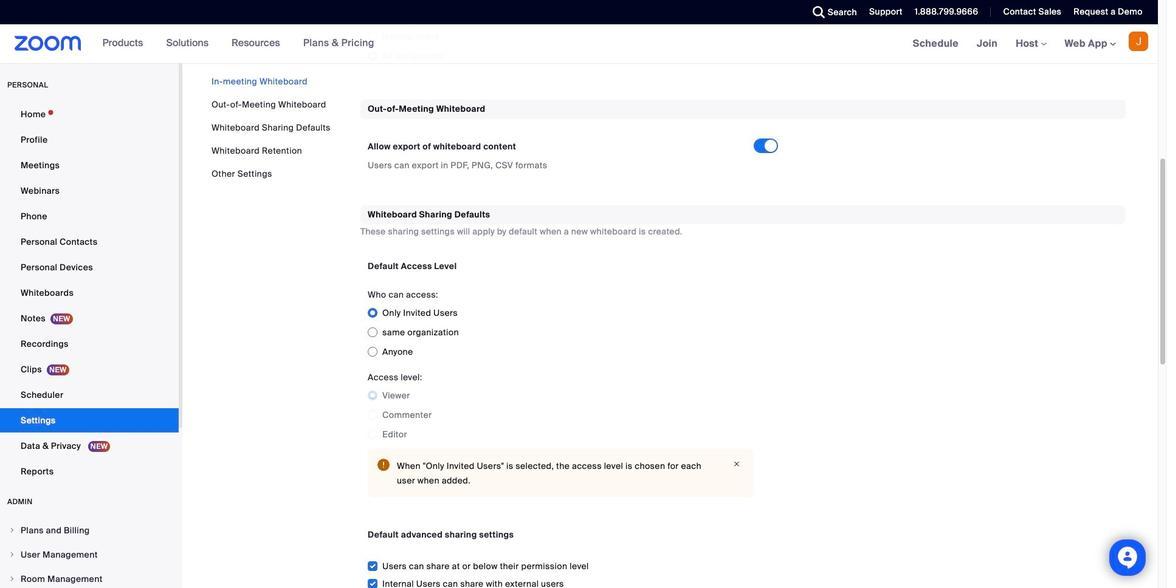 Task type: vqa. For each thing, say whether or not it's contained in the screenshot.
PERSONAL MENU MENU
yes



Task type: describe. For each thing, give the bounding box(es) containing it.
profile picture image
[[1130, 32, 1149, 51]]

meetings navigation
[[904, 24, 1159, 64]]

product information navigation
[[93, 24, 384, 63]]

warning image
[[378, 459, 390, 472]]

2 menu item from the top
[[0, 544, 179, 567]]

admin menu menu
[[0, 520, 179, 589]]

access level: option group
[[368, 386, 754, 445]]

3 menu item from the top
[[0, 568, 179, 589]]

personal menu menu
[[0, 102, 179, 485]]

1 menu item from the top
[[0, 520, 179, 543]]



Task type: locate. For each thing, give the bounding box(es) containing it.
1 vertical spatial right image
[[9, 552, 16, 559]]

close image
[[730, 459, 745, 470]]

2 right image from the top
[[9, 552, 16, 559]]

right image
[[9, 527, 16, 535], [9, 552, 16, 559], [9, 576, 16, 583]]

zoom logo image
[[15, 36, 81, 51]]

menu item
[[0, 520, 179, 543], [0, 544, 179, 567], [0, 568, 179, 589]]

option group
[[368, 8, 788, 66]]

1 right image from the top
[[9, 527, 16, 535]]

1 vertical spatial menu item
[[0, 544, 179, 567]]

who can access: option group
[[368, 304, 754, 362]]

whiteboard sharing defaults element
[[361, 205, 1127, 589]]

banner
[[0, 24, 1159, 64]]

0 vertical spatial menu item
[[0, 520, 179, 543]]

menu bar
[[212, 75, 331, 180]]

2 vertical spatial right image
[[9, 576, 16, 583]]

2 vertical spatial menu item
[[0, 568, 179, 589]]

out-of-meeting whiteboard element
[[361, 100, 1127, 186]]

3 right image from the top
[[9, 576, 16, 583]]

alert inside whiteboard sharing defaults element
[[368, 450, 754, 498]]

0 vertical spatial right image
[[9, 527, 16, 535]]

alert
[[368, 450, 754, 498]]



